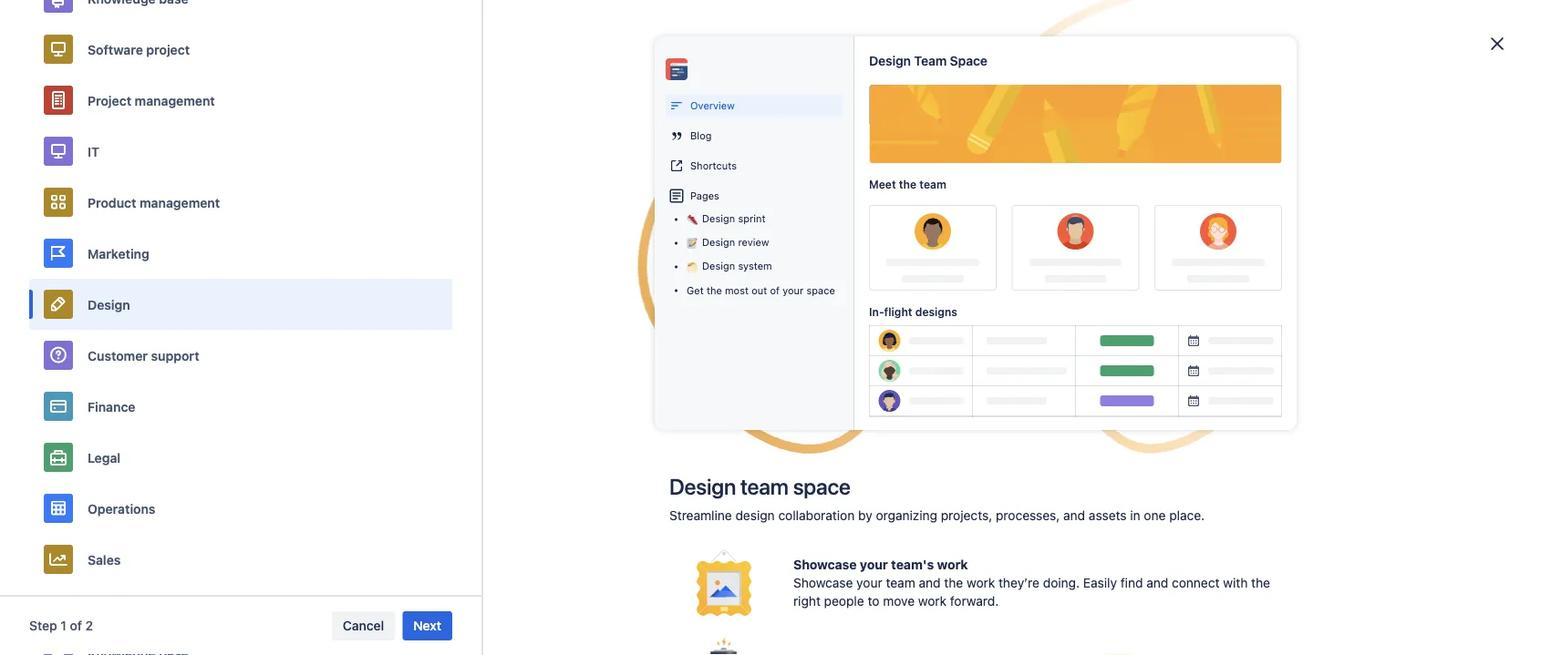 Task type: describe. For each thing, give the bounding box(es) containing it.
streamline
[[670, 509, 732, 524]]

software
[[88, 42, 143, 57]]

2 vertical spatial work
[[919, 594, 947, 609]]

out
[[752, 285, 767, 297]]

design system
[[702, 260, 772, 272]]

review
[[738, 237, 769, 249]]

watching button
[[854, 394, 920, 418]]

global element
[[11, 0, 1191, 51]]

to
[[868, 594, 880, 609]]

meet
[[869, 178, 896, 191]]

sales
[[88, 553, 121, 568]]

communal button
[[983, 394, 1057, 418]]

software project
[[88, 42, 190, 57]]

space for team
[[793, 474, 851, 500]]

:dividers: image
[[687, 262, 698, 273]]

pages
[[691, 190, 720, 202]]

0 vertical spatial of
[[770, 285, 780, 297]]

:pencil: image
[[687, 238, 698, 249]]

the right get
[[707, 285, 722, 297]]

:pencil: image
[[687, 238, 698, 249]]

project management button
[[29, 75, 452, 126]]

sales button
[[29, 535, 452, 586]]

connect
[[1172, 576, 1220, 591]]

your spaces region
[[352, 136, 1190, 302]]

2 starred image from the left
[[647, 219, 669, 241]]

personal
[[1068, 399, 1115, 413]]

1 vertical spatial space
[[807, 285, 835, 297]]

invite people button
[[593, 10, 692, 40]]

place.
[[1170, 509, 1205, 524]]

2 horizontal spatial and
[[1147, 576, 1169, 591]]

next
[[413, 619, 442, 634]]

operations
[[88, 502, 156, 517]]

in
[[1131, 509, 1141, 524]]

create for create a space
[[1088, 83, 1129, 99]]

overview
[[691, 100, 735, 111]]

design team space
[[869, 53, 988, 68]]

1 vertical spatial work
[[967, 576, 995, 591]]

create a space
[[1088, 83, 1179, 99]]

product management
[[88, 195, 220, 210]]

with
[[1224, 576, 1248, 591]]

banner containing home
[[0, 0, 1542, 51]]

it button
[[29, 126, 452, 177]]

projects,
[[941, 509, 993, 524]]

finance
[[88, 399, 135, 414]]

cancel button
[[332, 612, 395, 641]]

starred
[[931, 399, 972, 413]]

collaboration
[[779, 509, 855, 524]]

broken magnifying glass image
[[710, 457, 832, 622]]

design inside design button
[[88, 297, 130, 312]]

get
[[687, 285, 704, 297]]

product
[[88, 195, 136, 210]]

archived button
[[1126, 394, 1190, 418]]

invite
[[604, 17, 637, 32]]

the right meet
[[899, 178, 917, 191]]

operations button
[[29, 483, 452, 535]]

your for team
[[857, 576, 883, 591]]

open image
[[639, 394, 661, 416]]

meet the team
[[869, 178, 947, 191]]

customer support
[[88, 348, 199, 363]]

most
[[725, 285, 749, 297]]

search image
[[1202, 18, 1217, 32]]

customer
[[88, 348, 148, 363]]

sprint
[[738, 213, 766, 225]]

cancel
[[343, 619, 384, 634]]

one
[[1144, 509, 1166, 524]]

starred button
[[924, 394, 980, 418]]

:dividers: image
[[687, 262, 698, 273]]

blog
[[691, 130, 712, 142]]

designs
[[916, 306, 958, 318]]

system
[[738, 260, 772, 272]]

home
[[183, 17, 219, 32]]

design for system
[[702, 260, 736, 272]]

home link
[[177, 10, 224, 40]]

communal
[[991, 399, 1050, 413]]

in-flight designs
[[869, 306, 958, 318]]

people inside showcase your team's work showcase your team and the work they're doing. easily find and connect with the right people to move work forward.
[[824, 594, 865, 609]]

they're
[[999, 576, 1040, 591]]

1 vertical spatial your
[[860, 558, 888, 573]]

step
[[29, 619, 57, 634]]

Search field
[[1195, 10, 1377, 40]]

step 1 of 2
[[29, 619, 93, 634]]

marketing button
[[29, 228, 452, 279]]

1
[[60, 619, 67, 634]]

0 vertical spatial team
[[920, 178, 947, 191]]



Task type: vqa. For each thing, say whether or not it's contained in the screenshot.
human resources
no



Task type: locate. For each thing, give the bounding box(es) containing it.
1 vertical spatial management
[[140, 195, 220, 210]]

design review
[[702, 237, 769, 249]]

showcase your team's work showcase your team and the work they're doing. easily find and connect with the right people to move work forward.
[[794, 558, 1271, 609]]

jhgcxhj
[[706, 245, 748, 260]]

management right product
[[140, 195, 220, 210]]

create for create
[[714, 17, 754, 32]]

2 horizontal spatial team
[[920, 178, 947, 191]]

2 vertical spatial your
[[857, 576, 883, 591]]

space
[[950, 53, 988, 68]]

0 vertical spatial work
[[937, 558, 968, 573]]

shortcuts
[[691, 160, 737, 172]]

team
[[920, 178, 947, 191], [741, 474, 789, 500], [886, 576, 916, 591]]

design down pages
[[702, 213, 736, 225]]

0 horizontal spatial people
[[640, 17, 681, 32]]

your
[[783, 285, 804, 297], [860, 558, 888, 573], [857, 576, 883, 591]]

1 vertical spatial of
[[70, 619, 82, 634]]

easily
[[1084, 576, 1117, 591]]

team inside design team space streamline design collaboration by organizing projects, processes, and assets in one place.
[[741, 474, 789, 500]]

of
[[770, 285, 780, 297], [70, 619, 82, 634]]

management for project management
[[135, 93, 215, 108]]

1 horizontal spatial team
[[886, 576, 916, 591]]

1 starred image from the left
[[479, 219, 501, 241]]

design team space streamline design collaboration by organizing projects, processes, and assets in one place.
[[670, 474, 1205, 524]]

create a space button
[[1078, 77, 1190, 106]]

archived
[[1134, 399, 1182, 413]]

team right meet
[[920, 178, 947, 191]]

Filter by title field
[[373, 393, 529, 418]]

space right out at top left
[[807, 285, 835, 297]]

design right :pencil: image
[[702, 237, 736, 249]]

starred image
[[479, 219, 501, 241], [647, 219, 669, 241]]

legal
[[88, 450, 121, 465]]

team inside showcase your team's work showcase your team and the work they're doing. easily find and connect with the right people to move work forward.
[[886, 576, 916, 591]]

management for product management
[[140, 195, 220, 210]]

create up overview
[[714, 17, 754, 32]]

design
[[736, 509, 775, 524]]

organizing
[[876, 509, 938, 524]]

0 horizontal spatial of
[[70, 619, 82, 634]]

work right team's
[[937, 558, 968, 573]]

1 horizontal spatial create
[[1088, 83, 1129, 99]]

personal button
[[1060, 394, 1123, 418]]

team up move
[[886, 576, 916, 591]]

space right a
[[1143, 83, 1179, 99]]

design left team
[[869, 53, 911, 68]]

0 horizontal spatial team
[[741, 474, 789, 500]]

banner
[[0, 0, 1542, 51]]

1 horizontal spatial and
[[1064, 509, 1086, 524]]

of right 1
[[70, 619, 82, 634]]

2
[[85, 619, 93, 634]]

design for review
[[702, 237, 736, 249]]

design inside design team space streamline design collaboration by organizing projects, processes, and assets in one place.
[[670, 474, 736, 500]]

0 vertical spatial your
[[783, 285, 804, 297]]

design for team
[[869, 53, 911, 68]]

assets
[[1089, 509, 1127, 524]]

and left assets
[[1064, 509, 1086, 524]]

customer support button
[[29, 330, 452, 381]]

and
[[1064, 509, 1086, 524], [919, 576, 941, 591], [1147, 576, 1169, 591]]

design button
[[29, 279, 452, 330]]

all spaces
[[352, 329, 451, 355]]

space inside design team space streamline design collaboration by organizing projects, processes, and assets in one place.
[[793, 474, 851, 500]]

the right with
[[1252, 576, 1271, 591]]

1 horizontal spatial of
[[770, 285, 780, 297]]

create link
[[703, 10, 765, 40]]

doing.
[[1043, 576, 1080, 591]]

confluence image
[[47, 14, 156, 36], [47, 14, 156, 36]]

work right move
[[919, 594, 947, 609]]

finance button
[[29, 381, 452, 432]]

0 horizontal spatial create
[[714, 17, 754, 32]]

next button
[[403, 612, 452, 641]]

0 vertical spatial space
[[1143, 83, 1179, 99]]

0 horizontal spatial and
[[919, 576, 941, 591]]

space for a
[[1143, 83, 1179, 99]]

right
[[794, 594, 821, 609]]

create left a
[[1088, 83, 1129, 99]]

processes,
[[996, 509, 1060, 524]]

1 vertical spatial showcase
[[794, 576, 853, 591]]

forward.
[[950, 594, 999, 609]]

1 showcase from the top
[[794, 558, 857, 573]]

move
[[883, 594, 915, 609]]

by
[[859, 509, 873, 524]]

design team space dialog
[[0, 0, 1542, 656]]

find
[[1121, 576, 1143, 591]]

in-
[[869, 306, 884, 318]]

1 vertical spatial team
[[741, 474, 789, 500]]

people inside 'button'
[[640, 17, 681, 32]]

work up forward.
[[967, 576, 995, 591]]

1 horizontal spatial starred image
[[647, 219, 669, 241]]

project
[[88, 93, 131, 108]]

design for team
[[670, 474, 736, 500]]

design
[[869, 53, 911, 68], [702, 213, 736, 225], [702, 237, 736, 249], [702, 260, 736, 272], [88, 297, 130, 312], [670, 474, 736, 500]]

0 vertical spatial create
[[714, 17, 754, 32]]

all
[[352, 329, 377, 355]]

0 vertical spatial management
[[135, 93, 215, 108]]

1 horizontal spatial people
[[824, 594, 865, 609]]

of right out at top left
[[770, 285, 780, 297]]

0 horizontal spatial starred image
[[479, 219, 501, 241]]

flight
[[884, 306, 913, 318]]

2 showcase from the top
[[794, 576, 853, 591]]

project
[[146, 42, 190, 57]]

0 vertical spatial people
[[640, 17, 681, 32]]

create inside 'popup button'
[[1088, 83, 1129, 99]]

the up forward.
[[945, 576, 964, 591]]

design down jhgcxhj
[[702, 260, 736, 272]]

design for sprint
[[702, 213, 736, 225]]

work
[[937, 558, 968, 573], [967, 576, 995, 591], [919, 594, 947, 609]]

1 vertical spatial create
[[1088, 83, 1129, 99]]

space up collaboration on the right bottom of the page
[[793, 474, 851, 500]]

design up customer
[[88, 297, 130, 312]]

it
[[88, 144, 99, 159]]

1 vertical spatial people
[[824, 594, 865, 609]]

team's
[[891, 558, 934, 573]]

product management button
[[29, 177, 452, 228]]

space inside 'popup button'
[[1143, 83, 1179, 99]]

0 vertical spatial showcase
[[794, 558, 857, 573]]

all spaces region
[[352, 327, 1190, 656]]

legal button
[[29, 432, 452, 483]]

support
[[151, 348, 199, 363]]

team
[[914, 53, 947, 68]]

people right invite at the top left
[[640, 17, 681, 32]]

get the most out of your space
[[687, 285, 835, 297]]

management down project
[[135, 93, 215, 108]]

and inside design team space streamline design collaboration by organizing projects, processes, and assets in one place.
[[1064, 509, 1086, 524]]

design sprint
[[702, 213, 766, 225]]

:athletic_shoe: image
[[687, 214, 698, 225], [687, 214, 698, 225]]

management
[[135, 93, 215, 108], [140, 195, 220, 210]]

create
[[714, 17, 754, 32], [1088, 83, 1129, 99]]

spaces
[[382, 329, 451, 355]]

and down team's
[[919, 576, 941, 591]]

the
[[899, 178, 917, 191], [707, 285, 722, 297], [945, 576, 964, 591], [1252, 576, 1271, 591]]

watching
[[861, 399, 913, 413]]

2 vertical spatial space
[[793, 474, 851, 500]]

people left to
[[824, 594, 865, 609]]

marketing
[[88, 246, 149, 261]]

design up streamline
[[670, 474, 736, 500]]

close image
[[1487, 33, 1509, 55]]

2 vertical spatial team
[[886, 576, 916, 591]]

your for space
[[783, 285, 804, 297]]

a
[[1132, 83, 1139, 99]]

jhgcxhj link
[[690, 172, 851, 287]]

and right find
[[1147, 576, 1169, 591]]

project management
[[88, 93, 215, 108]]

invite people
[[604, 17, 681, 32]]

software project button
[[29, 24, 452, 75]]

create inside global element
[[714, 17, 754, 32]]

team up design
[[741, 474, 789, 500]]



